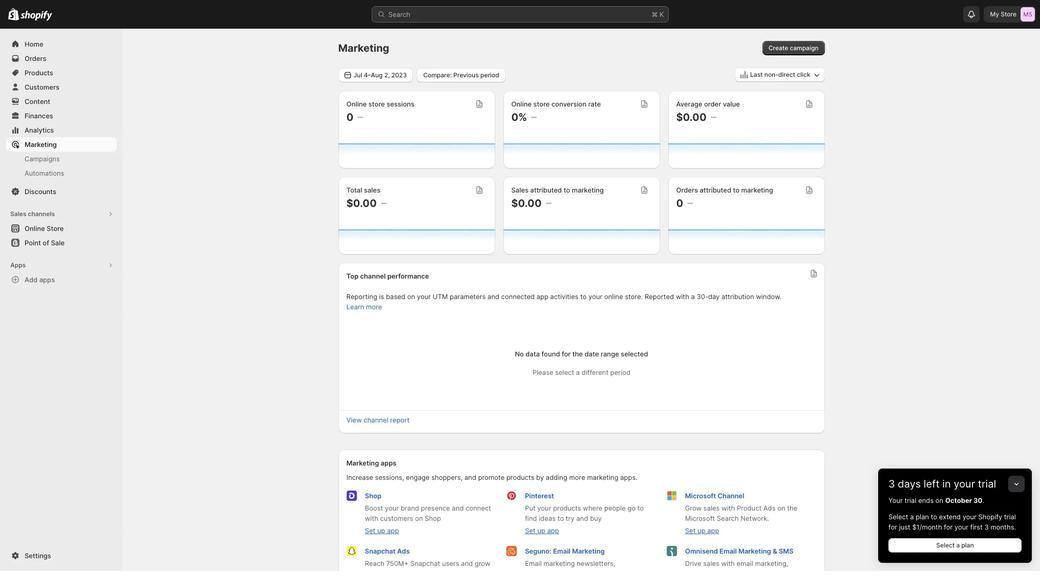 Task type: describe. For each thing, give the bounding box(es) containing it.
of
[[43, 239, 49, 247]]

marketing inside seguno: email marketing email marketing newsletters, automations, templates & restock
[[544, 560, 575, 568]]

with inside reporting is based on your utm parameters and connected app activities to your online store. reported with a 30-day attribution window. learn more
[[676, 293, 690, 301]]

to inside select a plan to extend your shopify trial for just $1/month for your first 3 months.
[[931, 513, 938, 521]]

online store sessions
[[347, 100, 415, 108]]

people
[[605, 504, 626, 512]]

no change image for value
[[711, 113, 717, 121]]

with inside microsoft channel grow sales with product ads on the microsoft search network. set up app
[[722, 504, 735, 512]]

restock
[[607, 570, 631, 571]]

automations
[[25, 169, 64, 177]]

orders for orders attributed to marketing
[[677, 186, 698, 194]]

apps.
[[621, 473, 638, 482]]

apps for add apps
[[39, 276, 55, 284]]

online
[[605, 293, 624, 301]]

marketing up increase on the left bottom
[[347, 459, 379, 467]]

sessions,
[[375, 473, 404, 482]]

compare: previous period button
[[417, 68, 506, 82]]

sales channels button
[[6, 207, 117, 221]]

jul
[[354, 71, 362, 79]]

compare: previous period
[[424, 71, 500, 79]]

point
[[25, 239, 41, 247]]

store for 0
[[369, 100, 385, 108]]

found
[[542, 350, 560, 358]]

2023
[[392, 71, 407, 79]]

marketing link
[[6, 137, 117, 152]]

parameters
[[450, 293, 486, 301]]

1 horizontal spatial more
[[570, 473, 586, 482]]

and inside omnisend email marketing & sms drive sales with email marketing, newsletters, sms, and popups
[[744, 570, 756, 571]]

up inside microsoft channel grow sales with product ads on the microsoft search network. set up app
[[698, 527, 706, 535]]

app inside shop boost your brand presence and connect with customers on shop set up app
[[387, 527, 399, 535]]

days
[[898, 478, 921, 490]]

your inside the snapchat ads reach 750m+ snapchat users and grow your business
[[365, 570, 379, 571]]

months.
[[991, 523, 1017, 531]]

ads inside microsoft channel grow sales with product ads on the microsoft search network. set up app
[[764, 504, 776, 512]]

please select a different period
[[533, 368, 631, 377]]

october
[[946, 497, 973, 505]]

products
[[25, 69, 53, 77]]

your up the first
[[963, 513, 977, 521]]

0 vertical spatial sales
[[364, 186, 381, 194]]

store for my store
[[1001, 10, 1017, 18]]

your
[[889, 497, 903, 505]]

reach
[[365, 560, 385, 568]]

set inside microsoft channel grow sales with product ads on the microsoft search network. set up app
[[686, 527, 696, 535]]

sms
[[779, 547, 794, 555]]

increase sessions, engage shoppers, and promote products by adding more marketing apps.
[[347, 473, 638, 482]]

utm
[[433, 293, 448, 301]]

on inside shop boost your brand presence and connect with customers on shop set up app
[[415, 514, 423, 523]]

just
[[900, 523, 911, 531]]

shoppers,
[[432, 473, 463, 482]]

left
[[924, 478, 940, 490]]

ends
[[919, 497, 934, 505]]

pinterest link
[[525, 492, 554, 500]]

search inside microsoft channel grow sales with product ads on the microsoft search network. set up app
[[717, 514, 739, 523]]

activities
[[551, 293, 579, 301]]

performance
[[388, 272, 429, 280]]

add apps button
[[6, 273, 117, 287]]

online for 0
[[347, 100, 367, 108]]

channel
[[718, 492, 745, 500]]

3 inside the '3 days left in your trial' dropdown button
[[889, 478, 896, 490]]

0 vertical spatial the
[[573, 350, 583, 358]]

channel for view
[[364, 416, 389, 424]]

grow
[[475, 560, 491, 568]]

⌘ k
[[652, 10, 664, 18]]

email for seguno:
[[554, 547, 571, 555]]

finances link
[[6, 109, 117, 123]]

report
[[390, 416, 410, 424]]

buy
[[590, 514, 602, 523]]

omnisend email marketing & sms drive sales with email marketing, newsletters, sms, and popups
[[686, 547, 794, 571]]

newsletters, inside seguno: email marketing email marketing newsletters, automations, templates & restock
[[577, 560, 616, 568]]

analytics
[[25, 126, 54, 134]]

increase
[[347, 473, 373, 482]]

up inside shop boost your brand presence and connect with customers on shop set up app
[[378, 527, 385, 535]]

and inside pinterest put your products where people go to find ideas to try and buy set up app
[[577, 514, 589, 523]]

no data found for the date range selected
[[515, 350, 649, 358]]

k
[[660, 10, 664, 18]]

content link
[[6, 94, 117, 109]]

1 horizontal spatial shop
[[425, 514, 441, 523]]

snapchat ads link
[[365, 547, 410, 555]]

a inside reporting is based on your utm parameters and connected app activities to your online store. reported with a 30-day attribution window. learn more
[[692, 293, 695, 301]]

order
[[705, 100, 722, 108]]

presence
[[421, 504, 450, 512]]

$1/month
[[913, 523, 943, 531]]

and inside reporting is based on your utm parameters and connected app activities to your online store. reported with a 30-day attribution window. learn more
[[488, 293, 500, 301]]

customers
[[380, 514, 413, 523]]

total
[[347, 186, 362, 194]]

try
[[566, 514, 575, 523]]

please
[[533, 368, 554, 377]]

marketing,
[[756, 560, 789, 568]]

non-
[[765, 71, 779, 78]]

apps
[[10, 261, 26, 269]]

microsoft channel link
[[686, 492, 745, 500]]

email for omnisend
[[720, 547, 737, 555]]

no change image for $0.00
[[546, 199, 552, 208]]

sales inside microsoft channel grow sales with product ads on the microsoft search network. set up app
[[704, 504, 720, 512]]

view
[[347, 416, 362, 424]]

window.
[[756, 293, 782, 301]]

3 days left in your trial
[[889, 478, 997, 490]]

create campaign button
[[763, 41, 825, 55]]

apps for marketing apps
[[381, 459, 397, 467]]

⌘
[[652, 10, 658, 18]]

selected
[[621, 350, 649, 358]]

0 vertical spatial search
[[389, 10, 411, 18]]

channel for top
[[360, 272, 386, 280]]

ideas
[[539, 514, 556, 523]]

trial inside dropdown button
[[979, 478, 997, 490]]

view channel report button
[[341, 413, 416, 427]]

shop link
[[365, 492, 382, 500]]

with inside shop boost your brand presence and connect with customers on shop set up app
[[365, 514, 379, 523]]

products inside pinterest put your products where people go to find ideas to try and buy set up app
[[553, 504, 581, 512]]

period inside dropdown button
[[481, 71, 500, 79]]

set inside pinterest put your products where people go to find ideas to try and buy set up app
[[525, 527, 536, 535]]

customers link
[[6, 80, 117, 94]]

conversion
[[552, 100, 587, 108]]

product
[[737, 504, 762, 512]]

go
[[628, 504, 636, 512]]

seguno: email marketing email marketing newsletters, automations, templates & restock
[[525, 547, 631, 571]]

on inside microsoft channel grow sales with product ads on the microsoft search network. set up app
[[778, 504, 786, 512]]

microsoft channel grow sales with product ads on the microsoft search network. set up app
[[686, 492, 798, 535]]

no change image for 0
[[688, 199, 693, 208]]

my store image
[[1021, 7, 1036, 22]]

compare:
[[424, 71, 452, 79]]

ads inside the snapchat ads reach 750m+ snapchat users and grow your business
[[397, 547, 410, 555]]

$0.00 for total
[[347, 197, 377, 210]]

reporting is based on your utm parameters and connected app activities to your online store. reported with a 30-day attribution window. learn more
[[347, 293, 782, 311]]

0 horizontal spatial email
[[525, 560, 542, 568]]

0 horizontal spatial trial
[[905, 497, 917, 505]]

0 vertical spatial snapchat
[[365, 547, 396, 555]]

the inside microsoft channel grow sales with product ads on the microsoft search network. set up app
[[788, 504, 798, 512]]



Task type: vqa. For each thing, say whether or not it's contained in the screenshot.
and in the Omnisend Email Marketing & SMS Drive sales with email marketing, newsletters, SMS, and popups
yes



Task type: locate. For each thing, give the bounding box(es) containing it.
more inside reporting is based on your utm parameters and connected app activities to your online store. reported with a 30-day attribution window. learn more
[[366, 303, 382, 311]]

learn more link
[[347, 303, 382, 311]]

2 horizontal spatial trial
[[1005, 513, 1017, 521]]

0 horizontal spatial shopify image
[[8, 8, 19, 20]]

3
[[889, 478, 896, 490], [985, 523, 989, 531]]

2 horizontal spatial up
[[698, 527, 706, 535]]

online store button
[[0, 221, 123, 236]]

0 vertical spatial orders
[[25, 54, 46, 63]]

$0.00 down sales attributed to marketing
[[512, 197, 542, 210]]

0 horizontal spatial period
[[481, 71, 500, 79]]

0 horizontal spatial search
[[389, 10, 411, 18]]

more down is
[[366, 303, 382, 311]]

shopify
[[979, 513, 1003, 521]]

select down select a plan to extend your shopify trial for just $1/month for your first 3 months.
[[937, 542, 955, 549]]

set up app link up omnisend
[[686, 527, 720, 535]]

more
[[366, 303, 382, 311], [570, 473, 586, 482]]

1 horizontal spatial 0
[[677, 197, 684, 210]]

online down jul
[[347, 100, 367, 108]]

on inside reporting is based on your utm parameters and connected app activities to your online store. reported with a 30-day attribution window. learn more
[[408, 293, 415, 301]]

1 vertical spatial select
[[937, 542, 955, 549]]

ads up 750m+
[[397, 547, 410, 555]]

products up try
[[553, 504, 581, 512]]

1 horizontal spatial period
[[611, 368, 631, 377]]

0 vertical spatial channel
[[360, 272, 386, 280]]

attributed for 0
[[700, 186, 732, 194]]

users
[[442, 560, 460, 568]]

plan inside select a plan to extend your shopify trial for just $1/month for your first 3 months.
[[916, 513, 930, 521]]

and inside the snapchat ads reach 750m+ snapchat users and grow your business
[[461, 560, 473, 568]]

1 horizontal spatial $0.00
[[512, 197, 542, 210]]

1 vertical spatial ads
[[397, 547, 410, 555]]

and left connected
[[488, 293, 500, 301]]

$0.00 down total sales
[[347, 197, 377, 210]]

newsletters, inside omnisend email marketing & sms drive sales with email marketing, newsletters, sms, and popups
[[686, 570, 724, 571]]

0 vertical spatial trial
[[979, 478, 997, 490]]

1 horizontal spatial trial
[[979, 478, 997, 490]]

campaigns link
[[6, 152, 117, 166]]

3 up from the left
[[698, 527, 706, 535]]

set inside shop boost your brand presence and connect with customers on shop set up app
[[365, 527, 376, 535]]

2 attributed from the left
[[700, 186, 732, 194]]

channel
[[360, 272, 386, 280], [364, 416, 389, 424]]

1 vertical spatial shop
[[425, 514, 441, 523]]

newsletters, down drive
[[686, 570, 724, 571]]

2 horizontal spatial for
[[945, 523, 953, 531]]

0 vertical spatial select
[[889, 513, 909, 521]]

plan for select a plan
[[962, 542, 975, 549]]

set up app link for shop boost your brand presence and connect with customers on shop set up app
[[365, 527, 399, 535]]

& inside seguno: email marketing email marketing newsletters, automations, templates & restock
[[601, 570, 605, 571]]

2 horizontal spatial set up app link
[[686, 527, 720, 535]]

the right the product
[[788, 504, 798, 512]]

0 horizontal spatial online
[[25, 224, 45, 233]]

1 vertical spatial trial
[[905, 497, 917, 505]]

set up app link down customers
[[365, 527, 399, 535]]

drive
[[686, 560, 702, 568]]

0 vertical spatial &
[[773, 547, 778, 555]]

view channel report
[[347, 416, 410, 424]]

your left utm in the left bottom of the page
[[417, 293, 431, 301]]

sessions
[[387, 100, 415, 108]]

.
[[983, 497, 985, 505]]

1 horizontal spatial ads
[[764, 504, 776, 512]]

0%
[[512, 111, 528, 123]]

shopify image
[[8, 8, 19, 20], [21, 11, 52, 21]]

0 horizontal spatial products
[[507, 473, 535, 482]]

0 vertical spatial newsletters,
[[577, 560, 616, 568]]

1 vertical spatial microsoft
[[686, 514, 715, 523]]

0 horizontal spatial apps
[[39, 276, 55, 284]]

for
[[562, 350, 571, 358], [889, 523, 898, 531], [945, 523, 953, 531]]

a up 'just'
[[911, 513, 914, 521]]

your inside shop boost your brand presence and connect with customers on shop set up app
[[385, 504, 399, 512]]

your inside pinterest put your products where people go to find ideas to try and buy set up app
[[538, 504, 552, 512]]

2 up from the left
[[538, 527, 546, 535]]

for left 'just'
[[889, 523, 898, 531]]

marketing up the templates
[[573, 547, 605, 555]]

with down 'channel'
[[722, 504, 735, 512]]

trial up months.
[[1005, 513, 1017, 521]]

the left date
[[573, 350, 583, 358]]

0 horizontal spatial 3
[[889, 478, 896, 490]]

orders
[[25, 54, 46, 63], [677, 186, 698, 194]]

1 vertical spatial snapchat
[[411, 560, 440, 568]]

apps inside add apps button
[[39, 276, 55, 284]]

on right ends
[[936, 497, 944, 505]]

with left 30-
[[676, 293, 690, 301]]

pinterest
[[525, 492, 554, 500]]

trial up the .
[[979, 478, 997, 490]]

app down customers
[[387, 527, 399, 535]]

last non-direct click
[[751, 71, 811, 78]]

period right previous
[[481, 71, 500, 79]]

apps up sessions,
[[381, 459, 397, 467]]

2 vertical spatial sales
[[704, 560, 720, 568]]

0 horizontal spatial snapchat
[[365, 547, 396, 555]]

sales inside button
[[10, 210, 26, 218]]

3 right the first
[[985, 523, 989, 531]]

seguno:
[[525, 547, 552, 555]]

brand
[[401, 504, 419, 512]]

average order value
[[677, 100, 740, 108]]

channel right top
[[360, 272, 386, 280]]

1 horizontal spatial up
[[538, 527, 546, 535]]

point of sale button
[[0, 236, 123, 250]]

1 vertical spatial more
[[570, 473, 586, 482]]

on down brand
[[415, 514, 423, 523]]

previous
[[454, 71, 479, 79]]

connect
[[466, 504, 491, 512]]

seguno: email marketing link
[[525, 547, 605, 555]]

1 horizontal spatial set up app link
[[525, 527, 559, 535]]

0 vertical spatial ads
[[764, 504, 776, 512]]

1 attributed from the left
[[531, 186, 562, 194]]

create campaign
[[769, 44, 819, 52]]

to inside reporting is based on your utm parameters and connected app activities to your online store. reported with a 30-day attribution window. learn more
[[581, 293, 587, 301]]

marketing down analytics
[[25, 140, 57, 149]]

and down email
[[744, 570, 756, 571]]

0 vertical spatial period
[[481, 71, 500, 79]]

1 vertical spatial 3
[[985, 523, 989, 531]]

0 vertical spatial 3
[[889, 478, 896, 490]]

2 horizontal spatial set
[[686, 527, 696, 535]]

home link
[[6, 37, 117, 51]]

3 set from the left
[[686, 527, 696, 535]]

online up 0%
[[512, 100, 532, 108]]

1 horizontal spatial newsletters,
[[686, 570, 724, 571]]

1 horizontal spatial 3
[[985, 523, 989, 531]]

a down select a plan to extend your shopify trial for just $1/month for your first 3 months.
[[957, 542, 960, 549]]

point of sale
[[25, 239, 65, 247]]

select a plan
[[937, 542, 975, 549]]

1 microsoft from the top
[[686, 492, 716, 500]]

select inside select a plan to extend your shopify trial for just $1/month for your first 3 months.
[[889, 513, 909, 521]]

marketing inside omnisend email marketing & sms drive sales with email marketing, newsletters, sms, and popups
[[739, 547, 772, 555]]

your down reach
[[365, 570, 379, 571]]

to
[[564, 186, 570, 194], [734, 186, 740, 194], [581, 293, 587, 301], [638, 504, 644, 512], [931, 513, 938, 521], [558, 514, 564, 523]]

period down range
[[611, 368, 631, 377]]

campaigns
[[25, 155, 60, 163]]

store up sale
[[47, 224, 64, 233]]

app inside reporting is based on your utm parameters and connected app activities to your online store. reported with a 30-day attribution window. learn more
[[537, 293, 549, 301]]

newsletters, up the templates
[[577, 560, 616, 568]]

snapchat left the users
[[411, 560, 440, 568]]

0 horizontal spatial plan
[[916, 513, 930, 521]]

1 vertical spatial the
[[788, 504, 798, 512]]

set down boost
[[365, 527, 376, 535]]

1 vertical spatial &
[[601, 570, 605, 571]]

$0.00 for average
[[677, 111, 707, 123]]

store
[[369, 100, 385, 108], [534, 100, 550, 108]]

email up sms,
[[720, 547, 737, 555]]

a right select
[[576, 368, 580, 377]]

channel right 'view'
[[364, 416, 389, 424]]

online inside button
[[25, 224, 45, 233]]

reporting
[[347, 293, 377, 301]]

on inside '3 days left in your trial' 'element'
[[936, 497, 944, 505]]

up down ideas
[[538, 527, 546, 535]]

a left 30-
[[692, 293, 695, 301]]

2 no change image from the left
[[688, 199, 693, 208]]

0 horizontal spatial the
[[573, 350, 583, 358]]

up up omnisend
[[698, 527, 706, 535]]

apps
[[39, 276, 55, 284], [381, 459, 397, 467]]

jul 4–aug 2, 2023
[[354, 71, 407, 79]]

plan up $1/month
[[916, 513, 930, 521]]

no change image down orders attributed to marketing
[[688, 199, 693, 208]]

up down customers
[[378, 527, 385, 535]]

1 horizontal spatial snapchat
[[411, 560, 440, 568]]

learn
[[347, 303, 364, 311]]

1 vertical spatial sales
[[704, 504, 720, 512]]

2 horizontal spatial $0.00
[[677, 111, 707, 123]]

set up app link for microsoft channel grow sales with product ads on the microsoft search network. set up app
[[686, 527, 720, 535]]

your trial ends on october 30 .
[[889, 497, 985, 505]]

templates
[[568, 570, 599, 571]]

channels
[[28, 210, 55, 218]]

with inside omnisend email marketing & sms drive sales with email marketing, newsletters, sms, and popups
[[722, 560, 735, 568]]

products
[[507, 473, 535, 482], [553, 504, 581, 512]]

and right try
[[577, 514, 589, 523]]

0 horizontal spatial shop
[[365, 492, 382, 500]]

0 vertical spatial sales
[[512, 186, 529, 194]]

marketing
[[572, 186, 604, 194], [742, 186, 774, 194], [587, 473, 619, 482], [544, 560, 575, 568]]

1 vertical spatial sales
[[10, 210, 26, 218]]

data
[[526, 350, 540, 358]]

1 set up app link from the left
[[365, 527, 399, 535]]

on right the product
[[778, 504, 786, 512]]

2 horizontal spatial online
[[512, 100, 532, 108]]

0 vertical spatial more
[[366, 303, 382, 311]]

products left 'by'
[[507, 473, 535, 482]]

sales
[[364, 186, 381, 194], [704, 504, 720, 512], [704, 560, 720, 568]]

0 horizontal spatial sales
[[10, 210, 26, 218]]

trial inside select a plan to extend your shopify trial for just $1/month for your first 3 months.
[[1005, 513, 1017, 521]]

1 vertical spatial search
[[717, 514, 739, 523]]

sales for sales attributed to marketing
[[512, 186, 529, 194]]

3 days left in your trial button
[[879, 469, 1033, 490]]

top
[[347, 272, 359, 280]]

store left 'conversion' in the right of the page
[[534, 100, 550, 108]]

microsoft up grow
[[686, 492, 716, 500]]

1 horizontal spatial sales
[[512, 186, 529, 194]]

app left activities
[[537, 293, 549, 301]]

engage
[[406, 473, 430, 482]]

orders for orders
[[25, 54, 46, 63]]

0 horizontal spatial set up app link
[[365, 527, 399, 535]]

sales down omnisend
[[704, 560, 720, 568]]

0 vertical spatial 0
[[347, 111, 354, 123]]

first
[[971, 523, 983, 531]]

no change image down sales attributed to marketing
[[546, 199, 552, 208]]

with up sms,
[[722, 560, 735, 568]]

set up app link down ideas
[[525, 527, 559, 535]]

on right based
[[408, 293, 415, 301]]

and left connect
[[452, 504, 464, 512]]

1 horizontal spatial apps
[[381, 459, 397, 467]]

set
[[365, 527, 376, 535], [525, 527, 536, 535], [686, 527, 696, 535]]

store inside button
[[47, 224, 64, 233]]

0 down the online store sessions
[[347, 111, 354, 123]]

no change image for conversion
[[532, 113, 537, 121]]

0 horizontal spatial for
[[562, 350, 571, 358]]

1 vertical spatial orders
[[677, 186, 698, 194]]

shop down presence
[[425, 514, 441, 523]]

date
[[585, 350, 599, 358]]

1 vertical spatial newsletters,
[[686, 570, 724, 571]]

0 down orders attributed to marketing
[[677, 197, 684, 210]]

1 horizontal spatial select
[[937, 542, 955, 549]]

a inside select a plan to extend your shopify trial for just $1/month for your first 3 months.
[[911, 513, 914, 521]]

app up omnisend
[[708, 527, 720, 535]]

0 horizontal spatial set
[[365, 527, 376, 535]]

1 vertical spatial products
[[553, 504, 581, 512]]

2 vertical spatial trial
[[1005, 513, 1017, 521]]

your inside dropdown button
[[954, 478, 976, 490]]

set down the find
[[525, 527, 536, 535]]

1 horizontal spatial no change image
[[688, 199, 693, 208]]

0 horizontal spatial store
[[47, 224, 64, 233]]

3 set up app link from the left
[[686, 527, 720, 535]]

up inside pinterest put your products where people go to find ideas to try and buy set up app
[[538, 527, 546, 535]]

email
[[737, 560, 754, 568]]

1 horizontal spatial online
[[347, 100, 367, 108]]

1 vertical spatial store
[[47, 224, 64, 233]]

1 horizontal spatial email
[[554, 547, 571, 555]]

your left online
[[589, 293, 603, 301]]

0 horizontal spatial up
[[378, 527, 385, 535]]

0 vertical spatial products
[[507, 473, 535, 482]]

sales inside omnisend email marketing & sms drive sales with email marketing, newsletters, sms, and popups
[[704, 560, 720, 568]]

3 up your
[[889, 478, 896, 490]]

total sales
[[347, 186, 381, 194]]

create
[[769, 44, 789, 52]]

app inside pinterest put your products where people go to find ideas to try and buy set up app
[[548, 527, 559, 535]]

no change image
[[358, 113, 363, 121], [532, 113, 537, 121], [711, 113, 717, 121], [381, 199, 387, 208]]

newsletters,
[[577, 560, 616, 568], [686, 570, 724, 571]]

channel inside button
[[364, 416, 389, 424]]

microsoft down grow
[[686, 514, 715, 523]]

0 horizontal spatial attributed
[[531, 186, 562, 194]]

1 set from the left
[[365, 527, 376, 535]]

1 horizontal spatial for
[[889, 523, 898, 531]]

automations link
[[6, 166, 117, 180]]

apps right add
[[39, 276, 55, 284]]

email
[[554, 547, 571, 555], [720, 547, 737, 555], [525, 560, 542, 568]]

1 store from the left
[[369, 100, 385, 108]]

your up ideas
[[538, 504, 552, 512]]

orders link
[[6, 51, 117, 66]]

your up october
[[954, 478, 976, 490]]

2 set up app link from the left
[[525, 527, 559, 535]]

1 vertical spatial apps
[[381, 459, 397, 467]]

store.
[[625, 293, 643, 301]]

set up app link for pinterest put your products where people go to find ideas to try and buy set up app
[[525, 527, 559, 535]]

select up 'just'
[[889, 513, 909, 521]]

0 horizontal spatial store
[[369, 100, 385, 108]]

1 horizontal spatial shopify image
[[21, 11, 52, 21]]

& left restock
[[601, 570, 605, 571]]

your left the first
[[955, 523, 969, 531]]

0 horizontal spatial &
[[601, 570, 605, 571]]

1 vertical spatial plan
[[962, 542, 975, 549]]

shop up boost
[[365, 492, 382, 500]]

1 vertical spatial 0
[[677, 197, 684, 210]]

& left sms
[[773, 547, 778, 555]]

campaign
[[790, 44, 819, 52]]

shop
[[365, 492, 382, 500], [425, 514, 441, 523]]

discounts link
[[6, 184, 117, 199]]

a
[[692, 293, 695, 301], [576, 368, 580, 377], [911, 513, 914, 521], [957, 542, 960, 549]]

0 for online
[[347, 111, 354, 123]]

store for 0%
[[534, 100, 550, 108]]

1 vertical spatial period
[[611, 368, 631, 377]]

and left grow on the left bottom of page
[[461, 560, 473, 568]]

by
[[537, 473, 544, 482]]

is
[[379, 293, 384, 301]]

1 up from the left
[[378, 527, 385, 535]]

for right found
[[562, 350, 571, 358]]

select for select a plan to extend your shopify trial for just $1/month for your first 3 months.
[[889, 513, 909, 521]]

3 days left in your trial element
[[879, 496, 1033, 563]]

no
[[515, 350, 524, 358]]

3 inside select a plan to extend your shopify trial for just $1/month for your first 3 months.
[[985, 523, 989, 531]]

2 horizontal spatial email
[[720, 547, 737, 555]]

marketing up email
[[739, 547, 772, 555]]

0 horizontal spatial $0.00
[[347, 197, 377, 210]]

with down boost
[[365, 514, 379, 523]]

trial right your
[[905, 497, 917, 505]]

30-
[[697, 293, 709, 301]]

no change image for sessions
[[358, 113, 363, 121]]

for down extend
[[945, 523, 953, 531]]

online up point
[[25, 224, 45, 233]]

more right adding
[[570, 473, 586, 482]]

marketing up jul
[[338, 42, 389, 54]]

1 vertical spatial channel
[[364, 416, 389, 424]]

value
[[723, 100, 740, 108]]

store right my
[[1001, 10, 1017, 18]]

day
[[709, 293, 720, 301]]

sales right total
[[364, 186, 381, 194]]

plan for select a plan to extend your shopify trial for just $1/month for your first 3 months.
[[916, 513, 930, 521]]

$0.00 for sales
[[512, 197, 542, 210]]

plan down the first
[[962, 542, 975, 549]]

automations,
[[525, 570, 566, 571]]

find
[[525, 514, 537, 523]]

top channel performance
[[347, 272, 429, 280]]

omnisend email marketing & sms link
[[686, 547, 794, 555]]

pinterest put your products where people go to find ideas to try and buy set up app
[[525, 492, 644, 535]]

30
[[974, 497, 983, 505]]

0 vertical spatial shop
[[365, 492, 382, 500]]

email right seguno: at the bottom of page
[[554, 547, 571, 555]]

2 microsoft from the top
[[686, 514, 715, 523]]

in
[[943, 478, 952, 490]]

app down ideas
[[548, 527, 559, 535]]

& inside omnisend email marketing & sms drive sales with email marketing, newsletters, sms, and popups
[[773, 547, 778, 555]]

0 horizontal spatial 0
[[347, 111, 354, 123]]

extend
[[940, 513, 961, 521]]

ads up network.
[[764, 504, 776, 512]]

different
[[582, 368, 609, 377]]

0 vertical spatial plan
[[916, 513, 930, 521]]

app inside microsoft channel grow sales with product ads on the microsoft search network. set up app
[[708, 527, 720, 535]]

select for select a plan
[[937, 542, 955, 549]]

and left 'promote'
[[465, 473, 477, 482]]

1 no change image from the left
[[546, 199, 552, 208]]

sales for sales channels
[[10, 210, 26, 218]]

marketing inside seguno: email marketing email marketing newsletters, automations, templates & restock
[[573, 547, 605, 555]]

0 horizontal spatial ads
[[397, 547, 410, 555]]

0 for orders
[[677, 197, 684, 210]]

email down seguno: at the bottom of page
[[525, 560, 542, 568]]

snapchat up reach
[[365, 547, 396, 555]]

store for online store
[[47, 224, 64, 233]]

your up customers
[[385, 504, 399, 512]]

0 vertical spatial store
[[1001, 10, 1017, 18]]

1 horizontal spatial the
[[788, 504, 798, 512]]

1 horizontal spatial store
[[534, 100, 550, 108]]

1 horizontal spatial &
[[773, 547, 778, 555]]

sales down microsoft channel link
[[704, 504, 720, 512]]

content
[[25, 97, 50, 106]]

based
[[386, 293, 406, 301]]

1 horizontal spatial set
[[525, 527, 536, 535]]

store left sessions
[[369, 100, 385, 108]]

no change image
[[546, 199, 552, 208], [688, 199, 693, 208]]

online store conversion rate
[[512, 100, 601, 108]]

and inside shop boost your brand presence and connect with customers on shop set up app
[[452, 504, 464, 512]]

email inside omnisend email marketing & sms drive sales with email marketing, newsletters, sms, and popups
[[720, 547, 737, 555]]

2 set from the left
[[525, 527, 536, 535]]

2 store from the left
[[534, 100, 550, 108]]

$0.00 down the average
[[677, 111, 707, 123]]

attributed for $0.00
[[531, 186, 562, 194]]

online for 0%
[[512, 100, 532, 108]]

set down grow
[[686, 527, 696, 535]]



